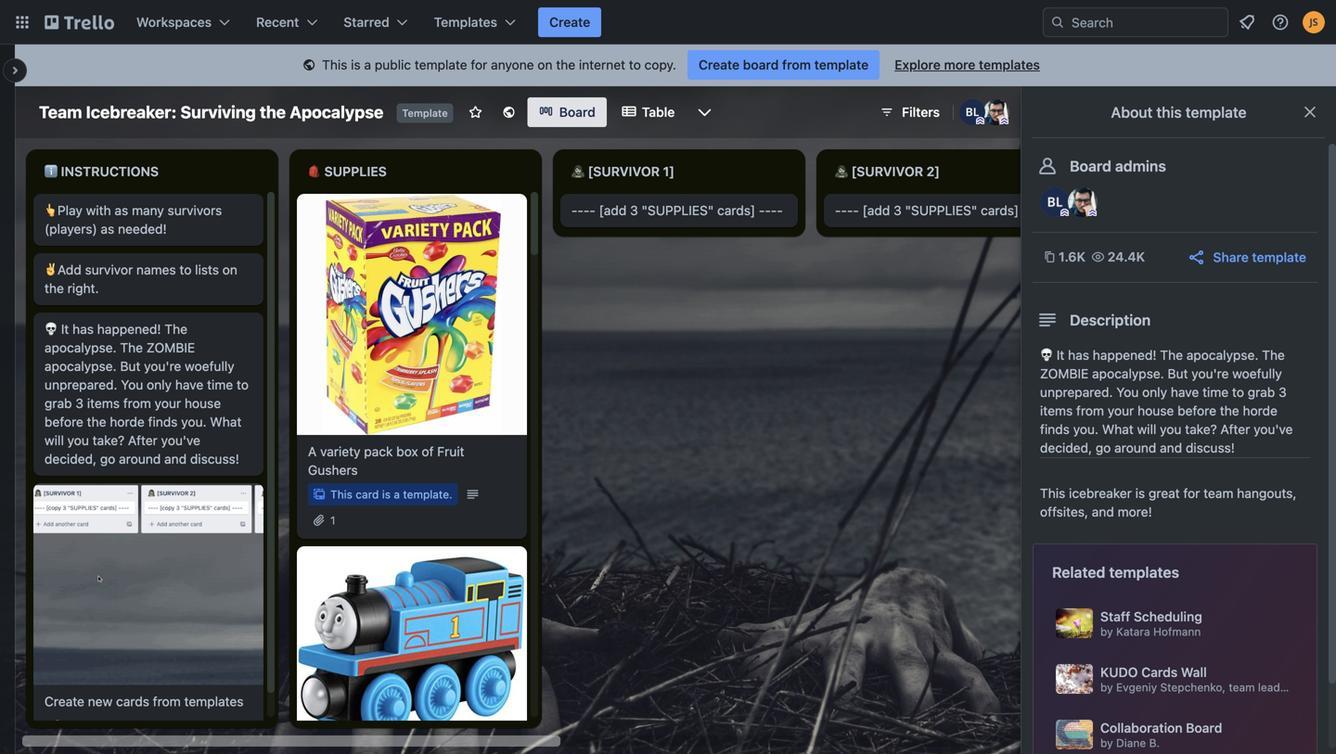Task type: locate. For each thing, give the bounding box(es) containing it.
cards] down 🧟‍♀️ [survivor 1] text box
[[718, 203, 756, 218]]

0 horizontal spatial discuss!
[[190, 452, 239, 467]]

9 - from the left
[[835, 203, 841, 218]]

2 🧟‍♀️ from the left
[[835, 164, 848, 179]]

0 horizontal spatial have
[[175, 377, 204, 393]]

[survivor left 1]
[[588, 164, 660, 179]]

by inside collaboration board by diane b.
[[1101, 737, 1114, 750]]

💀 it has happened! the apocalypse. the zombie apocalypse. but you're woefully unprepared. you only have time to grab 3 items from your house before the horde finds you. what will you take? after you've decided, go around and discuss! inside 💀 it has happened! the apocalypse. the zombie apocalypse. but you're woefully unprepared. you only have time to grab 3 items from your house before the horde finds you. what will you take? after you've decided, go around and discuss! link
[[45, 322, 249, 467]]

Search field
[[1066, 8, 1228, 36]]

0 vertical spatial this member is an admin of this board. image
[[976, 117, 985, 125]]

0 vertical spatial templates
[[979, 57, 1040, 72]]

0 horizontal spatial you.
[[181, 414, 207, 430]]

0 horizontal spatial take?
[[93, 433, 125, 448]]

for right "great"
[[1184, 486, 1201, 501]]

1 vertical spatial it
[[1057, 348, 1065, 363]]

0 horizontal spatial around
[[119, 452, 161, 467]]

1 horizontal spatial 1
[[330, 514, 336, 527]]

this member is an admin of this board. image up '1.6k'
[[1061, 209, 1069, 217]]

✌️add
[[45, 262, 81, 278]]

1 cards] from the left
[[718, 203, 756, 218]]

icebreaker:
[[86, 102, 177, 122]]

share template button
[[1188, 248, 1307, 267]]

2 [add from the left
[[863, 203, 890, 218]]

10 - from the left
[[841, 203, 847, 218]]

this for this is a public template for anyone on the internet to copy.
[[322, 57, 348, 72]]

templates right cards
[[184, 694, 244, 709]]

woefully
[[185, 359, 235, 374], [1233, 366, 1283, 381]]

"supplies" down 🧟‍♀️ [survivor 2] text field
[[905, 203, 978, 218]]

this member is an admin of this board. image
[[1001, 117, 1009, 125], [1061, 209, 1069, 217]]

0 vertical spatial this member is an admin of this board. image
[[1001, 117, 1009, 125]]

---- [add 3 "supplies" cards] ---- link down 🧟‍♀️ [survivor 1] text box
[[572, 201, 787, 220]]

by for staff scheduling
[[1101, 626, 1114, 639]]

create inside button
[[550, 14, 591, 30]]

[survivor
[[588, 164, 660, 179], [852, 164, 924, 179]]

2 ---- [add 3 "supplies" cards] ---- from the left
[[835, 203, 1047, 218]]

💀 it has happened! the apocalypse. the zombie apocalypse. but you're woefully unprepared. you only have time to grab 3 items from your house before the horde finds you. what will you take? after you've decided, go around and discuss! link
[[45, 320, 252, 469]]

copy.
[[645, 57, 677, 72]]

zombie down ✌️add survivor names to lists on the right. link
[[147, 340, 195, 356]]

team icebreaker: surviving the apocalypse
[[39, 102, 384, 122]]

---- [add 3 "supplies" cards] ---- for 🧟‍♀️ [survivor 2]
[[835, 203, 1047, 218]]

is right card
[[382, 488, 391, 501]]

cards] for 2]
[[981, 203, 1019, 218]]

1 horizontal spatial you've
[[1254, 422, 1293, 437]]

from
[[782, 57, 811, 72], [123, 396, 151, 411], [1077, 403, 1105, 419], [153, 694, 181, 709]]

wall
[[1182, 665, 1207, 680]]

you.
[[181, 414, 207, 430], [1074, 422, 1099, 437]]

board inside collaboration board by diane b.
[[1186, 721, 1223, 736]]

around
[[1115, 440, 1157, 456], [119, 452, 161, 467]]

[add down 🧟‍♀️ [survivor 1]
[[599, 203, 627, 218]]

create up internet
[[550, 14, 591, 30]]

1 horizontal spatial house
[[1138, 403, 1175, 419]]

by inside staff scheduling by katara hofmann
[[1101, 626, 1114, 639]]

will
[[1138, 422, 1157, 437], [45, 433, 64, 448]]

have
[[175, 377, 204, 393], [1171, 385, 1199, 400]]

explore more templates
[[895, 57, 1040, 72]]

---- [add 3 "supplies" cards] ---- link down 🧟‍♀️ [survivor 2] text field
[[835, 201, 1051, 220]]

1 down create new cards from templates
[[67, 720, 72, 733]]

0 vertical spatial by
[[1101, 626, 1114, 639]]

templates up chris davis (christopherdavis59) image
[[979, 57, 1040, 72]]

variety
[[320, 444, 361, 459]]

2 by from the top
[[1101, 681, 1114, 694]]

this
[[322, 57, 348, 72], [1041, 486, 1066, 501], [330, 488, 353, 501]]

1 horizontal spatial this member is an admin of this board. image
[[1061, 209, 1069, 217]]

2 vertical spatial by
[[1101, 737, 1114, 750]]

primary element
[[0, 0, 1337, 45]]

this member is an admin of this board. image down the explore more templates link
[[1001, 117, 1009, 125]]

🧟‍♀️ for 🧟‍♀️ [survivor 1]
[[572, 164, 585, 179]]

ℹ️ INSTRUCTIONS text field
[[33, 157, 271, 187]]

1 vertical spatial a
[[394, 488, 400, 501]]

[add down 🧟‍♀️ [survivor 2]
[[863, 203, 890, 218]]

template right share
[[1253, 250, 1307, 265]]

1 [add from the left
[[599, 203, 627, 218]]

board down internet
[[559, 104, 596, 120]]

🧟‍♀️ inside 🧟‍♀️ [survivor 2] text field
[[835, 164, 848, 179]]

1 vertical spatial for
[[1184, 486, 1201, 501]]

collaboration board by diane b.
[[1101, 721, 1223, 750]]

🧟‍♀️ left 2]
[[835, 164, 848, 179]]

a right card
[[394, 488, 400, 501]]

1 vertical spatial templates
[[1110, 564, 1180, 582]]

create left new
[[45, 694, 84, 709]]

has down 'description'
[[1068, 348, 1090, 363]]

template
[[415, 57, 467, 72], [815, 57, 869, 72], [1186, 103, 1247, 121], [1253, 250, 1307, 265]]

[add for 🧟‍♀️ [survivor 2]
[[863, 203, 890, 218]]

0 horizontal spatial unprepared.
[[45, 377, 117, 393]]

1 horizontal spatial "supplies"
[[905, 203, 978, 218]]

a
[[364, 57, 371, 72], [394, 488, 400, 501]]

🧟‍♀️ [survivor 1]
[[572, 164, 675, 179]]

0 horizontal spatial ---- [add 3 "supplies" cards] ---- link
[[572, 201, 787, 220]]

2 horizontal spatial templates
[[1110, 564, 1180, 582]]

1 horizontal spatial take?
[[1186, 422, 1218, 437]]

workspaces
[[136, 14, 212, 30]]

is inside this icebreaker is great for team hangouts, offsites, and more!
[[1136, 486, 1146, 501]]

0 horizontal spatial 🧟‍♀️
[[572, 164, 585, 179]]

5 - from the left
[[759, 203, 765, 218]]

cards] down 🧟‍♀️ [survivor 2] text field
[[981, 203, 1019, 218]]

1 vertical spatial on
[[223, 262, 238, 278]]

0 horizontal spatial your
[[155, 396, 181, 411]]

0 horizontal spatial templates
[[184, 694, 244, 709]]

0 vertical spatial for
[[471, 57, 488, 72]]

0 vertical spatial team
[[1204, 486, 1234, 501]]

filters
[[902, 104, 940, 120]]

staff scheduling by katara hofmann
[[1101, 609, 1203, 639]]

is
[[351, 57, 361, 72], [1136, 486, 1146, 501], [382, 488, 391, 501]]

for inside this icebreaker is great for team hangouts, offsites, and more!
[[1184, 486, 1201, 501]]

the inside text box
[[260, 102, 286, 122]]

templates up scheduling
[[1110, 564, 1180, 582]]

a left public
[[364, 57, 371, 72]]

go
[[1096, 440, 1111, 456], [100, 452, 115, 467]]

1 vertical spatial create
[[699, 57, 740, 72]]

create left board
[[699, 57, 740, 72]]

1 vertical spatial this member is an admin of this board. image
[[1061, 209, 1069, 217]]

🧟‍♀️ inside 🧟‍♀️ [survivor 1] text box
[[572, 164, 585, 179]]

(players)
[[45, 221, 97, 237]]

2 horizontal spatial and
[[1160, 440, 1183, 456]]

1 horizontal spatial 🧟‍♀️
[[835, 164, 848, 179]]

0 vertical spatial 1
[[330, 514, 336, 527]]

decided,
[[1041, 440, 1093, 456], [45, 452, 97, 467]]

1 horizontal spatial [survivor
[[852, 164, 924, 179]]

happened! down 'description'
[[1093, 348, 1157, 363]]

0 horizontal spatial create
[[45, 694, 84, 709]]

1 horizontal spatial 💀
[[1041, 348, 1054, 363]]

ben (blyall) image up '1.6k'
[[1041, 188, 1070, 217]]

Board name text field
[[30, 97, 393, 127]]

john smith (johnsmith38824343) image
[[1303, 11, 1326, 33]]

more
[[944, 57, 976, 72]]

has down right.
[[72, 322, 94, 337]]

1 horizontal spatial horde
[[1243, 403, 1278, 419]]

this inside this icebreaker is great for team hangouts, offsites, and more!
[[1041, 486, 1066, 501]]

1 [survivor from the left
[[588, 164, 660, 179]]

1 vertical spatial this member is an admin of this board. image
[[1089, 209, 1097, 217]]

0 vertical spatial a
[[364, 57, 371, 72]]

1 vertical spatial happened!
[[1093, 348, 1157, 363]]

0 vertical spatial board
[[559, 104, 596, 120]]

is left public
[[351, 57, 361, 72]]

---- [add 3 "supplies" cards] ---- for 🧟‍♀️ [survivor 1]
[[572, 203, 783, 218]]

fruit
[[437, 444, 465, 459]]

🧟‍♀️ down board link
[[572, 164, 585, 179]]

👆play with as many survivors (players) as needed! link
[[45, 201, 252, 239]]

1 horizontal spatial will
[[1138, 422, 1157, 437]]

[add
[[599, 203, 627, 218], [863, 203, 890, 218]]

to
[[629, 57, 641, 72], [180, 262, 192, 278], [237, 377, 249, 393], [1233, 385, 1245, 400]]

sm image
[[300, 57, 318, 75]]

box
[[397, 444, 418, 459]]

1 vertical spatial ben (blyall) image
[[1041, 188, 1070, 217]]

1 horizontal spatial before
[[1178, 403, 1217, 419]]

happened! down ✌️add survivor names to lists on the right.
[[97, 322, 161, 337]]

by down staff
[[1101, 626, 1114, 639]]

1 🧟‍♀️ from the left
[[572, 164, 585, 179]]

this member is an admin of this board. image down the explore more templates link
[[976, 117, 985, 125]]

6 - from the left
[[765, 203, 771, 218]]

on right anyone
[[538, 57, 553, 72]]

template left explore
[[815, 57, 869, 72]]

0 horizontal spatial time
[[207, 377, 233, 393]]

this is a public template for anyone on the internet to copy.
[[322, 57, 677, 72]]

---- [add 3 "supplies" cards] ---- link for 2]
[[835, 201, 1051, 220]]

this member is an admin of this board. image for chris davis (christopherdavis59) icon at right top
[[1089, 209, 1097, 217]]

"supplies"
[[642, 203, 714, 218], [905, 203, 978, 218]]

template inside share template button
[[1253, 250, 1307, 265]]

this right sm icon
[[322, 57, 348, 72]]

1 horizontal spatial a
[[394, 488, 400, 501]]

1 vertical spatial as
[[101, 221, 114, 237]]

on inside ✌️add survivor names to lists on the right.
[[223, 262, 238, 278]]

---- [add 3 "supplies" cards] ---- down 🧟‍♀️ [survivor 2] text field
[[835, 203, 1047, 218]]

this member is an admin of this board. image for chris davis (christopherdavis59) image
[[1001, 117, 1009, 125]]

board link
[[528, 97, 607, 127]]

ben (blyall) image down the explore more templates link
[[960, 99, 986, 125]]

1 by from the top
[[1101, 626, 1114, 639]]

1 vertical spatial zombie
[[1041, 366, 1089, 381]]

this member is an admin of this board. image
[[976, 117, 985, 125], [1089, 209, 1097, 217]]

explore more templates link
[[884, 50, 1052, 80]]

1 ---- [add 3 "supplies" cards] ---- from the left
[[572, 203, 783, 218]]

2 cards] from the left
[[981, 203, 1019, 218]]

offsites,
[[1041, 504, 1089, 520]]

public image
[[502, 105, 517, 120]]

3 - from the left
[[584, 203, 590, 218]]

cards]
[[718, 203, 756, 218], [981, 203, 1019, 218]]

1 horizontal spatial ---- [add 3 "supplies" cards] ----
[[835, 203, 1047, 218]]

for left anyone
[[471, 57, 488, 72]]

team left lead
[[1229, 681, 1255, 694]]

1 ---- [add 3 "supplies" cards] ---- link from the left
[[572, 201, 787, 220]]

1 horizontal spatial has
[[1068, 348, 1090, 363]]

---- [add 3 "supplies" cards] ---- down 🧟‍♀️ [survivor 1] text box
[[572, 203, 783, 218]]

[survivor inside text box
[[588, 164, 660, 179]]

1 vertical spatial board
[[1070, 157, 1112, 175]]

board up chris davis (christopherdavis59) icon at right top
[[1070, 157, 1112, 175]]

create board from template link
[[688, 50, 880, 80]]

team inside this icebreaker is great for team hangouts, offsites, and more!
[[1204, 486, 1234, 501]]

2 "supplies" from the left
[[905, 203, 978, 218]]

this member is an admin of this board. image for the rightmost 'ben (blyall)' icon
[[1061, 209, 1069, 217]]

create new cards from templates
[[45, 694, 244, 709]]

1 horizontal spatial grab
[[1248, 385, 1276, 400]]

0 horizontal spatial cards]
[[718, 203, 756, 218]]

after
[[1221, 422, 1251, 437], [128, 433, 158, 448]]

grab
[[1248, 385, 1276, 400], [45, 396, 72, 411]]

11 - from the left
[[847, 203, 853, 218]]

board down stepchenko,
[[1186, 721, 1223, 736]]

1 horizontal spatial board
[[1070, 157, 1112, 175]]

2 horizontal spatial create
[[699, 57, 740, 72]]

finds
[[148, 414, 178, 430], [1041, 422, 1070, 437]]

this up the offsites,
[[1041, 486, 1066, 501]]

and inside this icebreaker is great for team hangouts, offsites, and more!
[[1092, 504, 1115, 520]]

ben (blyall) image
[[960, 99, 986, 125], [1041, 188, 1070, 217]]

create board from template
[[699, 57, 869, 72]]

discuss!
[[1186, 440, 1235, 456], [190, 452, 239, 467]]

grab inside 💀 it has happened! the apocalypse. the zombie apocalypse. but you're woefully unprepared. you only have time to grab 3 items from your house before the horde finds you. what will you take? after you've decided, go around and discuss! link
[[45, 396, 72, 411]]

---- [add 3 "supplies" cards] ---- link for 1]
[[572, 201, 787, 220]]

1 down gushers
[[330, 514, 336, 527]]

for
[[471, 57, 488, 72], [1184, 486, 1201, 501]]

2 ---- [add 3 "supplies" cards] ---- link from the left
[[835, 201, 1051, 220]]

2 [survivor from the left
[[852, 164, 924, 179]]

evgeniy
[[1117, 681, 1158, 694]]

this down gushers
[[330, 488, 353, 501]]

zombie down 'description'
[[1041, 366, 1089, 381]]

on right lists
[[223, 262, 238, 278]]

1 horizontal spatial [add
[[863, 203, 890, 218]]

8 - from the left
[[777, 203, 783, 218]]

public
[[375, 57, 411, 72]]

1 horizontal spatial your
[[1108, 403, 1135, 419]]

team
[[1204, 486, 1234, 501], [1229, 681, 1255, 694]]

0 horizontal spatial has
[[72, 322, 94, 337]]

by left diane
[[1101, 737, 1114, 750]]

1 horizontal spatial for
[[1184, 486, 1201, 501]]

is for this card is a template.
[[382, 488, 391, 501]]

as down with
[[101, 221, 114, 237]]

15 - from the left
[[1035, 203, 1041, 218]]

cards
[[1142, 665, 1178, 680]]

only
[[147, 377, 172, 393], [1143, 385, 1168, 400]]

🧟‍♀️ [SURVIVOR 1] text field
[[561, 157, 798, 187]]

is up more!
[[1136, 486, 1146, 501]]

[survivor left 2]
[[852, 164, 924, 179]]

unprepared.
[[45, 377, 117, 393], [1041, 385, 1113, 400]]

template inside create board from template link
[[815, 57, 869, 72]]

0 horizontal spatial you
[[67, 433, 89, 448]]

"supplies" down 🧟‍♀️ [survivor 1] text box
[[642, 203, 714, 218]]

0 horizontal spatial "supplies"
[[642, 203, 714, 218]]

gushers
[[308, 463, 358, 478]]

team left hangouts,
[[1204, 486, 1234, 501]]

0 vertical spatial create
[[550, 14, 591, 30]]

💀 it has happened! the apocalypse. the zombie apocalypse. but you're woefully unprepared. you only have time to grab 3 items from your house before the horde finds you. what will you take? after you've decided, go around and discuss!
[[45, 322, 249, 467], [1041, 348, 1293, 456]]

1 horizontal spatial woefully
[[1233, 366, 1283, 381]]

2]
[[927, 164, 940, 179]]

🎒 SUPPLIES text field
[[297, 157, 535, 187]]

[survivor for 1]
[[588, 164, 660, 179]]

[survivor inside text field
[[852, 164, 924, 179]]

🎒 supplies
[[308, 164, 387, 179]]

0 horizontal spatial 💀 it has happened! the apocalypse. the zombie apocalypse. but you're woefully unprepared. you only have time to grab 3 items from your house before the horde finds you. what will you take? after you've decided, go around and discuss!
[[45, 322, 249, 467]]

this member is an admin of this board. image down the board admins
[[1089, 209, 1097, 217]]

on
[[538, 57, 553, 72], [223, 262, 238, 278]]

1 horizontal spatial ---- [add 3 "supplies" cards] ---- link
[[835, 201, 1051, 220]]

🧟‍♀️
[[572, 164, 585, 179], [835, 164, 848, 179]]

by
[[1101, 626, 1114, 639], [1101, 681, 1114, 694], [1101, 737, 1114, 750]]

3
[[630, 203, 638, 218], [894, 203, 902, 218], [1279, 385, 1287, 400], [76, 396, 84, 411]]

0 notifications image
[[1236, 11, 1259, 33]]

by down kudo
[[1101, 681, 1114, 694]]

0 horizontal spatial a
[[364, 57, 371, 72]]

1 horizontal spatial this member is an admin of this board. image
[[1089, 209, 1097, 217]]

as right with
[[115, 203, 128, 218]]

3 by from the top
[[1101, 737, 1114, 750]]

1 "supplies" from the left
[[642, 203, 714, 218]]



Task type: vqa. For each thing, say whether or not it's contained in the screenshot.
Workspace visible image
no



Task type: describe. For each thing, give the bounding box(es) containing it.
template
[[402, 107, 448, 119]]

starred button
[[333, 7, 419, 37]]

kudo
[[1101, 665, 1138, 680]]

🎒
[[308, 164, 321, 179]]

katara
[[1117, 626, 1151, 639]]

🧟‍♀️ [SURVIVOR 2] text field
[[824, 157, 1062, 187]]

description
[[1070, 311, 1151, 329]]

team inside kudo cards wall by evgeniy stepchenko, team lead @ setronic
[[1229, 681, 1255, 694]]

admins
[[1116, 157, 1167, 175]]

this for this icebreaker is great for team hangouts, offsites, and more!
[[1041, 486, 1066, 501]]

1 horizontal spatial time
[[1203, 385, 1229, 400]]

0 vertical spatial as
[[115, 203, 128, 218]]

1 vertical spatial has
[[1068, 348, 1090, 363]]

share template
[[1214, 250, 1307, 265]]

13 - from the left
[[1023, 203, 1029, 218]]

🧟‍♀️ [survivor 2]
[[835, 164, 940, 179]]

kudo cards wall by evgeniy stepchenko, team lead @ setronic
[[1101, 665, 1337, 694]]

7 - from the left
[[771, 203, 777, 218]]

1 horizontal spatial finds
[[1041, 422, 1070, 437]]

create for create
[[550, 14, 591, 30]]

table
[[642, 104, 675, 120]]

this member is an admin of this board. image for the top 'ben (blyall)' icon
[[976, 117, 985, 125]]

is for this icebreaker is great for team hangouts, offsites, and more!
[[1136, 486, 1146, 501]]

0 horizontal spatial after
[[128, 433, 158, 448]]

diane
[[1117, 737, 1147, 750]]

staff
[[1101, 609, 1131, 625]]

0 horizontal spatial before
[[45, 414, 83, 430]]

1 horizontal spatial you.
[[1074, 422, 1099, 437]]

0 horizontal spatial you're
[[144, 359, 181, 374]]

👆play with as many survivors (players) as needed!
[[45, 203, 222, 237]]

collaboration
[[1101, 721, 1183, 736]]

great
[[1149, 486, 1180, 501]]

template right public
[[415, 57, 467, 72]]

24.4k
[[1108, 249, 1146, 265]]

a
[[308, 444, 317, 459]]

1 horizontal spatial only
[[1143, 385, 1168, 400]]

by for collaboration board
[[1101, 737, 1114, 750]]

table link
[[611, 97, 686, 127]]

1 horizontal spatial ben (blyall) image
[[1041, 188, 1070, 217]]

team
[[39, 102, 82, 122]]

ℹ️ instructions
[[45, 164, 159, 179]]

0 horizontal spatial is
[[351, 57, 361, 72]]

0 horizontal spatial decided,
[[45, 452, 97, 467]]

0 horizontal spatial woefully
[[185, 359, 235, 374]]

👆play
[[45, 203, 83, 218]]

3 inside 💀 it has happened! the apocalypse. the zombie apocalypse. but you're woefully unprepared. you only have time to grab 3 items from your house before the horde finds you. what will you take? after you've decided, go around and discuss! link
[[76, 396, 84, 411]]

hofmann
[[1154, 626, 1201, 639]]

lead
[[1259, 681, 1281, 694]]

board admins
[[1070, 157, 1167, 175]]

supplies
[[324, 164, 387, 179]]

4 - from the left
[[590, 203, 596, 218]]

survivors
[[168, 203, 222, 218]]

customize views image
[[696, 103, 714, 122]]

anyone
[[491, 57, 534, 72]]

cards] for 1]
[[718, 203, 756, 218]]

stepchenko,
[[1161, 681, 1226, 694]]

1 horizontal spatial decided,
[[1041, 440, 1093, 456]]

1 horizontal spatial unprepared.
[[1041, 385, 1113, 400]]

about
[[1111, 103, 1153, 121]]

right.
[[67, 281, 99, 296]]

internet
[[579, 57, 626, 72]]

create button
[[538, 7, 602, 37]]

needed!
[[118, 221, 167, 237]]

chris davis (christopherdavis59) image
[[984, 99, 1010, 125]]

1 - from the left
[[572, 203, 578, 218]]

many
[[132, 203, 164, 218]]

a variety pack box of fruit gushers
[[308, 444, 465, 478]]

2 - from the left
[[578, 203, 584, 218]]

create for create new cards from templates
[[45, 694, 84, 709]]

workspaces button
[[125, 7, 241, 37]]

@
[[1284, 681, 1294, 694]]

0 horizontal spatial horde
[[110, 414, 145, 430]]

lists
[[195, 262, 219, 278]]

related
[[1053, 564, 1106, 582]]

0 vertical spatial zombie
[[147, 340, 195, 356]]

setronic
[[1297, 681, 1337, 694]]

search image
[[1051, 15, 1066, 30]]

explore
[[895, 57, 941, 72]]

icebreaker
[[1069, 486, 1132, 501]]

1]
[[663, 164, 675, 179]]

🧟‍♀️ for 🧟‍♀️ [survivor 2]
[[835, 164, 848, 179]]

0 horizontal spatial go
[[100, 452, 115, 467]]

create for create board from template
[[699, 57, 740, 72]]

pack
[[364, 444, 393, 459]]

0 horizontal spatial house
[[185, 396, 221, 411]]

1 vertical spatial 💀
[[1041, 348, 1054, 363]]

0 horizontal spatial 1
[[67, 720, 72, 733]]

0 horizontal spatial finds
[[148, 414, 178, 430]]

1 horizontal spatial you're
[[1192, 366, 1229, 381]]

this card is a template.
[[330, 488, 453, 501]]

1 horizontal spatial you
[[1117, 385, 1139, 400]]

share
[[1214, 250, 1249, 265]]

1 horizontal spatial you
[[1160, 422, 1182, 437]]

1 horizontal spatial templates
[[979, 57, 1040, 72]]

template.
[[403, 488, 453, 501]]

0 horizontal spatial and
[[164, 452, 187, 467]]

recent
[[256, 14, 299, 30]]

names
[[136, 262, 176, 278]]

happened! inside 💀 it has happened! the apocalypse. the zombie apocalypse. but you're woefully unprepared. you only have time to grab 3 items from your house before the horde finds you. what will you take? after you've decided, go around and discuss! link
[[97, 322, 161, 337]]

create new cards from templates link
[[45, 693, 252, 711]]

"supplies" for 🧟‍♀️ [survivor 2]
[[905, 203, 978, 218]]

about this template
[[1111, 103, 1247, 121]]

board
[[743, 57, 779, 72]]

filters button
[[874, 97, 946, 127]]

related templates
[[1053, 564, 1180, 582]]

0 horizontal spatial for
[[471, 57, 488, 72]]

chris davis (christopherdavis59) image
[[1068, 188, 1098, 217]]

scheduling
[[1134, 609, 1203, 625]]

1 horizontal spatial happened!
[[1093, 348, 1157, 363]]

star or unstar board image
[[468, 105, 483, 120]]

1 horizontal spatial have
[[1171, 385, 1199, 400]]

0 horizontal spatial will
[[45, 433, 64, 448]]

this icebreaker is great for team hangouts, offsites, and more!
[[1041, 486, 1297, 520]]

0 horizontal spatial items
[[87, 396, 120, 411]]

a variety pack box of fruit gushers link
[[308, 443, 516, 480]]

take? inside 💀 it has happened! the apocalypse. the zombie apocalypse. but you're woefully unprepared. you only have time to grab 3 items from your house before the horde finds you. what will you take? after you've decided, go around and discuss! link
[[93, 433, 125, 448]]

new
[[88, 694, 113, 709]]

0 vertical spatial on
[[538, 57, 553, 72]]

template right this
[[1186, 103, 1247, 121]]

1.6k
[[1059, 249, 1086, 265]]

0 horizontal spatial you've
[[161, 433, 200, 448]]

1 horizontal spatial but
[[1168, 366, 1189, 381]]

surviving
[[180, 102, 256, 122]]

0 horizontal spatial but
[[120, 359, 141, 374]]

16 - from the left
[[1041, 203, 1047, 218]]

1 horizontal spatial after
[[1221, 422, 1251, 437]]

1 horizontal spatial 💀 it has happened! the apocalypse. the zombie apocalypse. but you're woefully unprepared. you only have time to grab 3 items from your house before the horde finds you. what will you take? after you've decided, go around and discuss!
[[1041, 348, 1293, 456]]

0 vertical spatial it
[[61, 322, 69, 337]]

b.
[[1150, 737, 1160, 750]]

you. inside 💀 it has happened! the apocalypse. the zombie apocalypse. but you're woefully unprepared. you only have time to grab 3 items from your house before the horde finds you. what will you take? after you've decided, go around and discuss! link
[[181, 414, 207, 430]]

0 horizontal spatial what
[[210, 414, 242, 430]]

"supplies" for 🧟‍♀️ [survivor 1]
[[642, 203, 714, 218]]

[add for 🧟‍♀️ [survivor 1]
[[599, 203, 627, 218]]

with
[[86, 203, 111, 218]]

survivor
[[85, 262, 133, 278]]

14 - from the left
[[1029, 203, 1035, 218]]

templates button
[[423, 7, 527, 37]]

0 vertical spatial has
[[72, 322, 94, 337]]

1 horizontal spatial what
[[1103, 422, 1134, 437]]

0 vertical spatial ben (blyall) image
[[960, 99, 986, 125]]

1 horizontal spatial discuss!
[[1186, 440, 1235, 456]]

1 horizontal spatial items
[[1041, 403, 1073, 419]]

the inside ✌️add survivor names to lists on the right.
[[45, 281, 64, 296]]

back to home image
[[45, 7, 114, 37]]

card
[[356, 488, 379, 501]]

this for this card is a template.
[[330, 488, 353, 501]]

1 horizontal spatial it
[[1057, 348, 1065, 363]]

you inside 💀 it has happened! the apocalypse. the zombie apocalypse. but you're woefully unprepared. you only have time to grab 3 items from your house before the horde finds you. what will you take? after you've decided, go around and discuss! link
[[67, 433, 89, 448]]

0 horizontal spatial you
[[121, 377, 143, 393]]

0 horizontal spatial only
[[147, 377, 172, 393]]

apocalypse
[[290, 102, 384, 122]]

✌️add survivor names to lists on the right.
[[45, 262, 238, 296]]

more!
[[1118, 504, 1153, 520]]

templates
[[434, 14, 498, 30]]

cards
[[116, 694, 149, 709]]

to inside ✌️add survivor names to lists on the right.
[[180, 262, 192, 278]]

hangouts,
[[1238, 486, 1297, 501]]

board for board
[[559, 104, 596, 120]]

by inside kudo cards wall by evgeniy stepchenko, team lead @ setronic
[[1101, 681, 1114, 694]]

board for board admins
[[1070, 157, 1112, 175]]

starred
[[344, 14, 390, 30]]

open information menu image
[[1272, 13, 1290, 32]]

1 horizontal spatial around
[[1115, 440, 1157, 456]]

[survivor for 2]
[[852, 164, 924, 179]]

recent button
[[245, 7, 329, 37]]

1 horizontal spatial go
[[1096, 440, 1111, 456]]

💀 inside 💀 it has happened! the apocalypse. the zombie apocalypse. but you're woefully unprepared. you only have time to grab 3 items from your house before the horde finds you. what will you take? after you've decided, go around and discuss! link
[[45, 322, 58, 337]]

instructions
[[61, 164, 159, 179]]

12 - from the left
[[853, 203, 859, 218]]

of
[[422, 444, 434, 459]]



